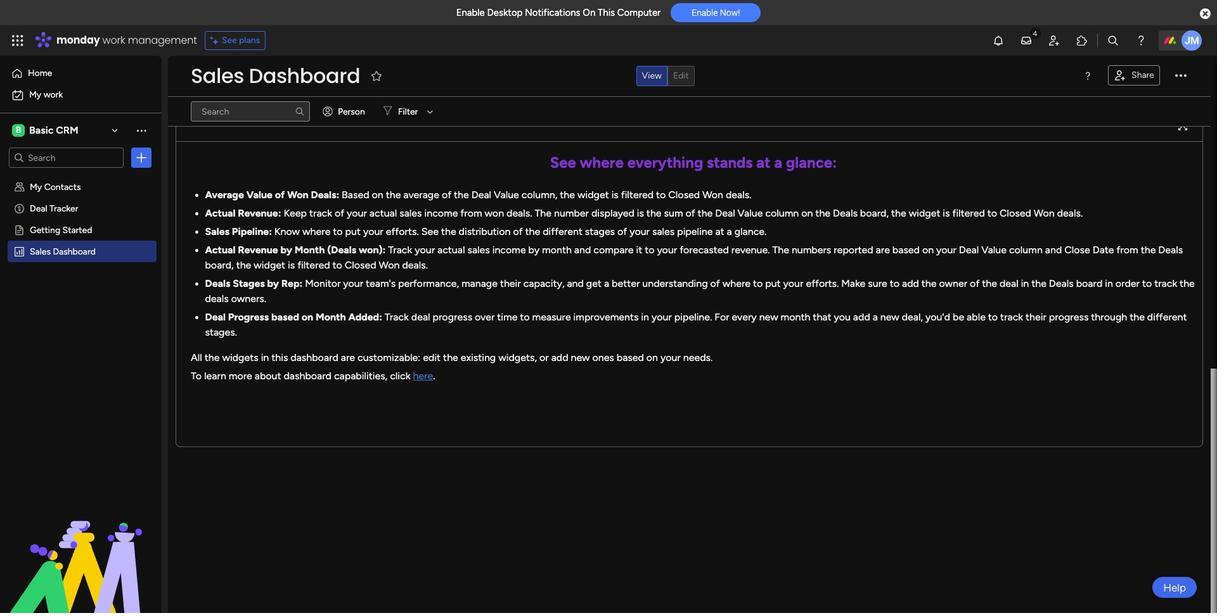 Task type: locate. For each thing, give the bounding box(es) containing it.
add right the or
[[551, 352, 568, 364]]

0 horizontal spatial board,
[[205, 259, 234, 271]]

deals. up performance,
[[402, 259, 428, 271]]

deal up getting
[[30, 203, 47, 214]]

sales down distribution
[[468, 244, 490, 256]]

0 vertical spatial add
[[902, 278, 919, 290]]

enable left now!
[[692, 8, 718, 18]]

list box containing my contacts
[[0, 173, 162, 433]]

different inside average value of won deals: based on the average of the deal value column, the widget is filtered to closed won deals. actual revenue: keep track of your actual sales income from won deals. the number displayed is the sum of the deal value column on the deals board, the widget is filtered to closed won deals. sales pipeline: know where to put your efforts. see the distribution of the different stages of your sales pipeline at a glance.
[[543, 226, 583, 238]]

month left added:
[[316, 311, 346, 323]]

numbers
[[792, 244, 831, 256]]

2 vertical spatial add
[[551, 352, 568, 364]]

home link
[[8, 63, 154, 84]]

at inside average value of won deals: based on the average of the deal value column, the widget is filtered to closed won deals. actual revenue: keep track of your actual sales income from won deals. the number displayed is the sum of the deal value column on the deals board, the widget is filtered to closed won deals. sales pipeline: know where to put your efforts. see the distribution of the different stages of your sales pipeline at a glance.
[[715, 226, 724, 238]]

0 vertical spatial income
[[424, 207, 458, 219]]

1 horizontal spatial work
[[102, 33, 125, 48]]

1 horizontal spatial add
[[853, 311, 870, 323]]

of right average
[[442, 189, 451, 201]]

menu image
[[1083, 71, 1093, 81]]

0 horizontal spatial filtered
[[297, 259, 330, 271]]

new left deal,
[[880, 311, 899, 323]]

from inside average value of won deals: based on the average of the deal value column, the widget is filtered to closed won deals. actual revenue: keep track of your actual sales income from won deals. the number displayed is the sum of the deal value column on the deals board, the widget is filtered to closed won deals. sales pipeline: know where to put your efforts. see the distribution of the different stages of your sales pipeline at a glance.
[[460, 207, 482, 219]]

where up displayed
[[580, 153, 624, 172]]

1 vertical spatial see
[[550, 153, 576, 172]]

see inside average value of won deals: based on the average of the deal value column, the widget is filtered to closed won deals. actual revenue: keep track of your actual sales income from won deals. the number displayed is the sum of the deal value column on the deals board, the widget is filtered to closed won deals. sales pipeline: know where to put your efforts. see the distribution of the different stages of your sales pipeline at a glance.
[[421, 226, 439, 238]]

deals.
[[726, 189, 752, 201], [507, 207, 532, 219], [1057, 207, 1083, 219], [402, 259, 428, 271]]

enable inside button
[[692, 8, 718, 18]]

1 horizontal spatial deal
[[1000, 278, 1019, 290]]

option
[[0, 175, 162, 178]]

management
[[128, 33, 197, 48]]

track inside track deal progress over time to measure improvements in your pipeline. for every new month that you add a new deal, you'd be able to track their progress through the different stages.
[[1000, 311, 1023, 323]]

add right you
[[853, 311, 870, 323]]

enable now! button
[[671, 3, 761, 22]]

0 horizontal spatial add
[[551, 352, 568, 364]]

from right the date on the right top
[[1117, 244, 1138, 256]]

my work option
[[8, 85, 154, 105]]

your
[[347, 207, 367, 219], [363, 226, 383, 238], [630, 226, 650, 238], [415, 244, 435, 256], [657, 244, 677, 256], [936, 244, 957, 256], [343, 278, 363, 290], [783, 278, 804, 290], [652, 311, 672, 323], [661, 352, 681, 364]]

0 horizontal spatial different
[[543, 226, 583, 238]]

my for my work
[[29, 89, 41, 100]]

put up the (deals
[[345, 226, 361, 238]]

edit
[[673, 70, 689, 81]]

revenue
[[238, 244, 278, 256]]

0 vertical spatial actual
[[205, 207, 236, 219]]

0 horizontal spatial efforts.
[[386, 226, 419, 238]]

1 vertical spatial income
[[492, 244, 526, 256]]

your inside track deal progress over time to measure improvements in your pipeline. for every new month that you add a new deal, you'd be able to track their progress through the different stages.
[[652, 311, 672, 323]]

actual down distribution
[[437, 244, 465, 256]]

1 vertical spatial put
[[765, 278, 781, 290]]

0 horizontal spatial based
[[271, 311, 299, 323]]

1 horizontal spatial income
[[492, 244, 526, 256]]

2 horizontal spatial add
[[902, 278, 919, 290]]

invite members image
[[1048, 34, 1061, 47]]

sales down see plans button
[[191, 61, 244, 90]]

monitor
[[305, 278, 341, 290]]

new right every at the right
[[759, 311, 778, 323]]

new inside the all the widgets in this dashboard are customizable: edit the existing widgets, or add new ones based on your needs. to learn more about dashboard capabilities, click here .
[[571, 352, 590, 364]]

you'd
[[926, 311, 950, 323]]

1 vertical spatial sales
[[205, 226, 229, 238]]

0 horizontal spatial by
[[267, 278, 279, 290]]

see inside button
[[222, 35, 237, 46]]

0 vertical spatial are
[[876, 244, 890, 256]]

0 vertical spatial board,
[[860, 207, 889, 219]]

public board image
[[13, 224, 25, 236]]

a left "glance:"
[[774, 153, 782, 172]]

dashboard down this at the left of page
[[284, 370, 332, 382]]

progress left over
[[433, 311, 472, 323]]

monday work management
[[56, 33, 197, 48]]

track right added:
[[385, 311, 409, 323]]

see up the column,
[[550, 153, 576, 172]]

edit
[[423, 352, 441, 364]]

1 horizontal spatial enable
[[692, 8, 718, 18]]

widgets
[[222, 352, 258, 364]]

0 vertical spatial closed
[[668, 189, 700, 201]]

deal down performance,
[[411, 311, 430, 323]]

0 vertical spatial month
[[542, 244, 572, 256]]

your left needs.
[[661, 352, 681, 364]]

dashboard
[[291, 352, 338, 364], [284, 370, 332, 382]]

2 vertical spatial see
[[421, 226, 439, 238]]

deals
[[205, 293, 229, 305]]

progress
[[433, 311, 472, 323], [1049, 311, 1089, 323]]

work for my
[[44, 89, 63, 100]]

track right won):
[[388, 244, 412, 256]]

efforts. left make
[[806, 278, 839, 290]]

of right distribution
[[513, 226, 523, 238]]

2 vertical spatial sales
[[468, 244, 490, 256]]

sales dashboard down the getting started
[[30, 246, 96, 257]]

column left close
[[1009, 244, 1043, 256]]

2 progress from the left
[[1049, 311, 1089, 323]]

desktop
[[487, 7, 523, 18]]

1 horizontal spatial based
[[617, 352, 644, 364]]

1 horizontal spatial board,
[[860, 207, 889, 219]]

1 vertical spatial add
[[853, 311, 870, 323]]

0 horizontal spatial are
[[341, 352, 355, 364]]

1 vertical spatial dashboard
[[53, 246, 96, 257]]

v2 fullscreen image
[[1179, 121, 1187, 131]]

month left that
[[781, 311, 810, 323]]

and left close
[[1045, 244, 1062, 256]]

deal inside "list box"
[[30, 203, 47, 214]]

everything
[[627, 153, 703, 172]]

0 vertical spatial from
[[460, 207, 482, 219]]

see for see plans
[[222, 35, 237, 46]]

widget inside track your actual sales income by month and compare it to your forecasted revenue. the numbers reported are based on your deal value column and close date from the deals board, the widget is filtered to closed won deals.
[[254, 259, 285, 271]]

and for the
[[567, 278, 584, 290]]

1 horizontal spatial their
[[1026, 311, 1047, 323]]

None search field
[[191, 101, 310, 122]]

the down the column,
[[535, 207, 552, 219]]

efforts. inside average value of won deals: based on the average of the deal value column, the widget is filtered to closed won deals. actual revenue: keep track of your actual sales income from won deals. the number displayed is the sum of the deal value column on the deals board, the widget is filtered to closed won deals. sales pipeline: know where to put your efforts. see the distribution of the different stages of your sales pipeline at a glance.
[[386, 226, 419, 238]]

0 horizontal spatial new
[[571, 352, 590, 364]]

month up capacity,
[[542, 244, 572, 256]]

track inside track your actual sales income by month and compare it to your forecasted revenue. the numbers reported are based on your deal value column and close date from the deals board, the widget is filtered to closed won deals.
[[388, 244, 412, 256]]

enable left desktop
[[456, 7, 485, 18]]

board, up the reported
[[860, 207, 889, 219]]

1 vertical spatial their
[[1026, 311, 1047, 323]]

deals. down stands
[[726, 189, 752, 201]]

my inside my work "option"
[[29, 89, 41, 100]]

track
[[388, 244, 412, 256], [385, 311, 409, 323]]

1 vertical spatial actual
[[437, 244, 465, 256]]

deal right owner
[[1000, 278, 1019, 290]]

different right the through
[[1147, 311, 1187, 323]]

keep
[[284, 207, 307, 219]]

are right the reported
[[876, 244, 890, 256]]

0 horizontal spatial at
[[715, 226, 724, 238]]

1 horizontal spatial the
[[772, 244, 789, 256]]

is
[[612, 189, 619, 201], [637, 207, 644, 219], [943, 207, 950, 219], [288, 259, 295, 271]]

time
[[497, 311, 518, 323]]

income down distribution
[[492, 244, 526, 256]]

public dashboard image
[[13, 245, 25, 257]]

board
[[1076, 278, 1103, 290]]

2 horizontal spatial where
[[723, 278, 751, 290]]

average value of won deals: based on the average of the deal value column, the widget is filtered to closed won deals. actual revenue: keep track of your actual sales income from won deals. the number displayed is the sum of the deal value column on the deals board, the widget is filtered to closed won deals. sales pipeline: know where to put your efforts. see the distribution of the different stages of your sales pipeline at a glance.
[[205, 189, 1083, 238]]

income inside track your actual sales income by month and compare it to your forecasted revenue. the numbers reported are based on your deal value column and close date from the deals board, the widget is filtered to closed won deals.
[[492, 244, 526, 256]]

my contacts
[[30, 181, 81, 192]]

Search in workspace field
[[27, 151, 106, 165]]

0 vertical spatial widget
[[577, 189, 609, 201]]

more options image
[[1175, 70, 1187, 82]]

1 vertical spatial month
[[781, 311, 810, 323]]

0 horizontal spatial track
[[309, 207, 332, 219]]

track right order
[[1155, 278, 1177, 290]]

2 horizontal spatial track
[[1155, 278, 1177, 290]]

actual
[[369, 207, 397, 219], [437, 244, 465, 256]]

0 horizontal spatial see
[[222, 35, 237, 46]]

0 horizontal spatial enable
[[456, 7, 485, 18]]

column
[[765, 207, 799, 219], [1009, 244, 1043, 256]]

sales dashboard
[[191, 61, 360, 90], [30, 246, 96, 257]]

0 vertical spatial different
[[543, 226, 583, 238]]

0 vertical spatial at
[[756, 153, 771, 172]]

enable for enable now!
[[692, 8, 718, 18]]

0 vertical spatial sales dashboard
[[191, 61, 360, 90]]

column inside average value of won deals: based on the average of the deal value column, the widget is filtered to closed won deals. actual revenue: keep track of your actual sales income from won deals. the number displayed is the sum of the deal value column on the deals board, the widget is filtered to closed won deals. sales pipeline: know where to put your efforts. see the distribution of the different stages of your sales pipeline at a glance.
[[765, 207, 799, 219]]

by for performance,
[[267, 278, 279, 290]]

actual inside average value of won deals: based on the average of the deal value column, the widget is filtered to closed won deals. actual revenue: keep track of your actual sales income from won deals. the number displayed is the sum of the deal value column on the deals board, the widget is filtered to closed won deals. sales pipeline: know where to put your efforts. see the distribution of the different stages of your sales pipeline at a glance.
[[205, 207, 236, 219]]

dashboard inside banner
[[249, 61, 360, 90]]

deals:
[[311, 189, 339, 201]]

by left rep:
[[267, 278, 279, 290]]

board, up deals
[[205, 259, 234, 271]]

by up capacity,
[[528, 244, 540, 256]]

1 vertical spatial actual
[[205, 244, 236, 256]]

their right able
[[1026, 311, 1047, 323]]

income inside average value of won deals: based on the average of the deal value column, the widget is filtered to closed won deals. actual revenue: keep track of your actual sales income from won deals. the number displayed is the sum of the deal value column on the deals board, the widget is filtered to closed won deals. sales pipeline: know where to put your efforts. see the distribution of the different stages of your sales pipeline at a glance.
[[424, 207, 458, 219]]

needs.
[[683, 352, 713, 364]]

better
[[612, 278, 640, 290]]

by
[[281, 244, 292, 256], [528, 244, 540, 256], [267, 278, 279, 290]]

my down the home
[[29, 89, 41, 100]]

home option
[[8, 63, 154, 84]]

2 horizontal spatial sales
[[652, 226, 675, 238]]

closed inside track your actual sales income by month and compare it to your forecasted revenue. the numbers reported are based on your deal value column and close date from the deals board, the widget is filtered to closed won deals.
[[345, 259, 376, 271]]

add
[[902, 278, 919, 290], [853, 311, 870, 323], [551, 352, 568, 364]]

plans
[[239, 35, 260, 46]]

sales dashboard up search icon
[[191, 61, 360, 90]]

where inside monitor your team's performance, manage their capacity, and get a better understanding of where to put your efforts. make sure to add the owner of the deal in the deals board in order to track the deals owners.
[[723, 278, 751, 290]]

this
[[271, 352, 288, 364]]

help
[[1163, 582, 1186, 594]]

and
[[574, 244, 591, 256], [1045, 244, 1062, 256], [567, 278, 584, 290]]

actual up won):
[[369, 207, 397, 219]]

0 horizontal spatial sales
[[400, 207, 422, 219]]

sales inside banner
[[191, 61, 244, 90]]

work inside "option"
[[44, 89, 63, 100]]

track inside average value of won deals: based on the average of the deal value column, the widget is filtered to closed won deals. actual revenue: keep track of your actual sales income from won deals. the number displayed is the sum of the deal value column on the deals board, the widget is filtered to closed won deals. sales pipeline: know where to put your efforts. see the distribution of the different stages of your sales pipeline at a glance.
[[309, 207, 332, 219]]

add right the sure
[[902, 278, 919, 290]]

1 horizontal spatial at
[[756, 153, 771, 172]]

of down deals: on the left top of the page
[[335, 207, 344, 219]]

added:
[[348, 311, 382, 323]]

are
[[876, 244, 890, 256], [341, 352, 355, 364]]

2 horizontal spatial based
[[893, 244, 920, 256]]

help image
[[1135, 34, 1147, 47]]

jeremy miller image
[[1182, 30, 1202, 51]]

a left glance.
[[727, 226, 732, 238]]

a inside track deal progress over time to measure improvements in your pipeline. for every new month that you add a new deal, you'd be able to track their progress through the different stages.
[[873, 311, 878, 323]]

0 horizontal spatial the
[[535, 207, 552, 219]]

your left team's at top
[[343, 278, 363, 290]]

0 vertical spatial sales
[[400, 207, 422, 219]]

dapulse close image
[[1200, 8, 1211, 20]]

of
[[275, 189, 285, 201], [442, 189, 451, 201], [335, 207, 344, 219], [686, 207, 695, 219], [513, 226, 523, 238], [617, 226, 627, 238], [710, 278, 720, 290], [970, 278, 980, 290]]

2 horizontal spatial widget
[[909, 207, 940, 219]]

their right manage
[[500, 278, 521, 290]]

board, inside average value of won deals: based on the average of the deal value column, the widget is filtered to closed won deals. actual revenue: keep track of your actual sales income from won deals. the number displayed is the sum of the deal value column on the deals board, the widget is filtered to closed won deals. sales pipeline: know where to put your efforts. see the distribution of the different stages of your sales pipeline at a glance.
[[860, 207, 889, 219]]

new left ones
[[571, 352, 590, 364]]

0 horizontal spatial deal
[[411, 311, 430, 323]]

it
[[636, 244, 642, 256]]

deal up owner
[[959, 244, 979, 256]]

see down average
[[421, 226, 439, 238]]

date
[[1093, 244, 1114, 256]]

2 vertical spatial where
[[723, 278, 751, 290]]

stages
[[585, 226, 615, 238]]

and down stages
[[574, 244, 591, 256]]

on
[[583, 7, 595, 18]]

where up every at the right
[[723, 278, 751, 290]]

the right revenue.
[[772, 244, 789, 256]]

board,
[[860, 207, 889, 219], [205, 259, 234, 271]]

of up compare
[[617, 226, 627, 238]]

my left contacts
[[30, 181, 42, 192]]

dashboard right this at the left of page
[[291, 352, 338, 364]]

see left plans
[[222, 35, 237, 46]]

actual revenue by month (deals won):
[[205, 244, 388, 256]]

0 horizontal spatial actual
[[369, 207, 397, 219]]

efforts. down average
[[386, 226, 419, 238]]

put down revenue.
[[765, 278, 781, 290]]

my inside "list box"
[[30, 181, 42, 192]]

1 horizontal spatial progress
[[1049, 311, 1089, 323]]

my
[[29, 89, 41, 100], [30, 181, 42, 192]]

sales down 'sum'
[[652, 226, 675, 238]]

1 horizontal spatial are
[[876, 244, 890, 256]]

the inside track your actual sales income by month and compare it to your forecasted revenue. the numbers reported are based on your deal value column and close date from the deals board, the widget is filtered to closed won deals.
[[772, 244, 789, 256]]

dashboard up search icon
[[249, 61, 360, 90]]

0 vertical spatial column
[[765, 207, 799, 219]]

the
[[535, 207, 552, 219], [772, 244, 789, 256]]

1 vertical spatial different
[[1147, 311, 1187, 323]]

1 horizontal spatial track
[[1000, 311, 1023, 323]]

different
[[543, 226, 583, 238], [1147, 311, 1187, 323]]

sales dashboard inside banner
[[191, 61, 360, 90]]

1 vertical spatial work
[[44, 89, 63, 100]]

sales down average
[[400, 207, 422, 219]]

the inside average value of won deals: based on the average of the deal value column, the widget is filtered to closed won deals. actual revenue: keep track of your actual sales income from won deals. the number displayed is the sum of the deal value column on the deals board, the widget is filtered to closed won deals. sales pipeline: know where to put your efforts. see the distribution of the different stages of your sales pipeline at a glance.
[[535, 207, 552, 219]]

order
[[1116, 278, 1140, 290]]

add inside monitor your team's performance, manage their capacity, and get a better understanding of where to put your efforts. make sure to add the owner of the deal in the deals board in order to track the deals owners.
[[902, 278, 919, 290]]

won inside track your actual sales income by month and compare it to your forecasted revenue. the numbers reported are based on your deal value column and close date from the deals board, the widget is filtered to closed won deals.
[[379, 259, 400, 271]]

1 progress from the left
[[433, 311, 472, 323]]

see
[[222, 35, 237, 46], [550, 153, 576, 172], [421, 226, 439, 238]]

work down the home
[[44, 89, 63, 100]]

your left "pipeline."
[[652, 311, 672, 323]]

track inside track deal progress over time to measure improvements in your pipeline. for every new month that you add a new deal, you'd be able to track their progress through the different stages.
[[385, 311, 409, 323]]

and left get
[[567, 278, 584, 290]]

understanding
[[642, 278, 708, 290]]

more
[[229, 370, 252, 382]]

track right able
[[1000, 311, 1023, 323]]

0 vertical spatial put
[[345, 226, 361, 238]]

over
[[475, 311, 495, 323]]

1 vertical spatial deal
[[411, 311, 430, 323]]

month inside track your actual sales income by month and compare it to your forecasted revenue. the numbers reported are based on your deal value column and close date from the deals board, the widget is filtered to closed won deals.
[[542, 244, 572, 256]]

2 horizontal spatial by
[[528, 244, 540, 256]]

computer
[[617, 7, 661, 18]]

by down 'know'
[[281, 244, 292, 256]]

a inside average value of won deals: based on the average of the deal value column, the widget is filtered to closed won deals. actual revenue: keep track of your actual sales income from won deals. the number displayed is the sum of the deal value column on the deals board, the widget is filtered to closed won deals. sales pipeline: know where to put your efforts. see the distribution of the different stages of your sales pipeline at a glance.
[[727, 226, 732, 238]]

1 actual from the top
[[205, 207, 236, 219]]

of down track your actual sales income by month and compare it to your forecasted revenue. the numbers reported are based on your deal value column and close date from the deals board, the widget is filtered to closed won deals.
[[710, 278, 720, 290]]

deals
[[833, 207, 858, 219], [1158, 244, 1183, 256], [205, 278, 230, 290], [1049, 278, 1074, 290]]

column up glance.
[[765, 207, 799, 219]]

0 horizontal spatial month
[[542, 244, 572, 256]]

customizable:
[[358, 352, 421, 364]]

2 horizontal spatial closed
[[1000, 207, 1031, 219]]

add inside the all the widgets in this dashboard are customizable: edit the existing widgets, or add new ones based on your needs. to learn more about dashboard capabilities, click here .
[[551, 352, 568, 364]]

2 vertical spatial closed
[[345, 259, 376, 271]]

1 horizontal spatial by
[[281, 244, 292, 256]]

are up capabilities,
[[341, 352, 355, 364]]

where up actual revenue by month (deals won):
[[302, 226, 331, 238]]

deals. inside track your actual sales income by month and compare it to your forecasted revenue. the numbers reported are based on your deal value column and close date from the deals board, the widget is filtered to closed won deals.
[[402, 259, 428, 271]]

Sales Dashboard field
[[188, 61, 363, 90]]

efforts. inside monitor your team's performance, manage their capacity, and get a better understanding of where to put your efforts. make sure to add the owner of the deal in the deals board in order to track the deals owners.
[[806, 278, 839, 290]]

1 vertical spatial board,
[[205, 259, 234, 271]]

1 vertical spatial dashboard
[[284, 370, 332, 382]]

options image
[[135, 152, 148, 164]]

value
[[246, 189, 273, 201], [494, 189, 519, 201], [738, 207, 763, 219], [981, 244, 1007, 256]]

2 horizontal spatial see
[[550, 153, 576, 172]]

0 horizontal spatial progress
[[433, 311, 472, 323]]

by for sales
[[281, 244, 292, 256]]

to
[[656, 189, 666, 201], [988, 207, 997, 219], [333, 226, 343, 238], [645, 244, 655, 256], [332, 259, 342, 271], [753, 278, 763, 290], [890, 278, 900, 290], [1142, 278, 1152, 290], [520, 311, 530, 323], [988, 311, 998, 323]]

add to favorites image
[[370, 69, 383, 82]]

your inside the all the widgets in this dashboard are customizable: edit the existing widgets, or add new ones based on your needs. to learn more about dashboard capabilities, click here .
[[661, 352, 681, 364]]

2 vertical spatial widget
[[254, 259, 285, 271]]

1 horizontal spatial different
[[1147, 311, 1187, 323]]

1 horizontal spatial column
[[1009, 244, 1043, 256]]

1 vertical spatial my
[[30, 181, 42, 192]]

a right get
[[604, 278, 609, 290]]

deals inside monitor your team's performance, manage their capacity, and get a better understanding of where to put your efforts. make sure to add the owner of the deal in the deals board in order to track the deals owners.
[[1049, 278, 1074, 290]]

actual down average
[[205, 207, 236, 219]]

based down rep:
[[271, 311, 299, 323]]

1 horizontal spatial filtered
[[621, 189, 654, 201]]

2 horizontal spatial filtered
[[953, 207, 985, 219]]

2 vertical spatial filtered
[[297, 259, 330, 271]]

about
[[255, 370, 281, 382]]

list box
[[0, 173, 162, 433]]

average
[[205, 189, 244, 201]]

and inside monitor your team's performance, manage their capacity, and get a better understanding of where to put your efforts. make sure to add the owner of the deal in the deals board in order to track the deals owners.
[[567, 278, 584, 290]]

1 vertical spatial sales dashboard
[[30, 246, 96, 257]]

sales inside track your actual sales income by month and compare it to your forecasted revenue. the numbers reported are based on your deal value column and close date from the deals board, the widget is filtered to closed won deals.
[[468, 244, 490, 256]]

getting started
[[30, 224, 92, 235]]

1 vertical spatial from
[[1117, 244, 1138, 256]]

workspace image
[[12, 124, 25, 138]]

notifications
[[525, 7, 580, 18]]

sales
[[191, 61, 244, 90], [205, 226, 229, 238], [30, 246, 51, 257]]

based right the reported
[[893, 244, 920, 256]]

deal
[[471, 189, 491, 201], [30, 203, 47, 214], [715, 207, 735, 219], [959, 244, 979, 256], [205, 311, 226, 323]]

1 horizontal spatial closed
[[668, 189, 700, 201]]

income
[[424, 207, 458, 219], [492, 244, 526, 256]]

work right monday at the left top of the page
[[102, 33, 125, 48]]

at right stands
[[756, 153, 771, 172]]

0 vertical spatial deal
[[1000, 278, 1019, 290]]

0 vertical spatial my
[[29, 89, 41, 100]]

progress down board
[[1049, 311, 1089, 323]]

actual down pipeline: at the left top
[[205, 244, 236, 256]]

0 vertical spatial sales
[[191, 61, 244, 90]]

monitor your team's performance, manage their capacity, and get a better understanding of where to put your efforts. make sure to add the owner of the deal in the deals board in order to track the deals owners.
[[205, 278, 1197, 305]]

know
[[274, 226, 300, 238]]

efforts.
[[386, 226, 419, 238], [806, 278, 839, 290]]

different down number on the left top
[[543, 226, 583, 238]]

0 horizontal spatial widget
[[254, 259, 285, 271]]

track for actual
[[309, 207, 332, 219]]

sales left pipeline: at the left top
[[205, 226, 229, 238]]

dashboard
[[249, 61, 360, 90], [53, 246, 96, 257]]

on inside the all the widgets in this dashboard are customizable: edit the existing widgets, or add new ones based on your needs. to learn more about dashboard capabilities, click here .
[[647, 352, 658, 364]]

sales right public dashboard icon
[[30, 246, 51, 257]]

dashboard down the started
[[53, 246, 96, 257]]

stages
[[233, 278, 265, 290]]

widget
[[577, 189, 609, 201], [909, 207, 940, 219], [254, 259, 285, 271]]

1 vertical spatial column
[[1009, 244, 1043, 256]]

based right ones
[[617, 352, 644, 364]]

new
[[759, 311, 778, 323], [880, 311, 899, 323], [571, 352, 590, 364]]



Task type: describe. For each thing, give the bounding box(es) containing it.
deals. right won
[[507, 207, 532, 219]]

in inside track deal progress over time to measure improvements in your pipeline. for every new month that you add a new deal, you'd be able to track their progress through the different stages.
[[641, 311, 649, 323]]

here link
[[413, 370, 433, 382]]

your up performance,
[[415, 244, 435, 256]]

share button
[[1108, 65, 1160, 86]]

1 vertical spatial sales
[[652, 226, 675, 238]]

based inside track your actual sales income by month and compare it to your forecasted revenue. the numbers reported are based on your deal value column and close date from the deals board, the widget is filtered to closed won deals.
[[893, 244, 920, 256]]

4 image
[[1030, 26, 1041, 40]]

basic
[[29, 124, 53, 136]]

your up won):
[[363, 226, 383, 238]]

your up it
[[630, 226, 650, 238]]

now!
[[720, 8, 740, 18]]

deals. up close
[[1057, 207, 1083, 219]]

through
[[1091, 311, 1127, 323]]

rep:
[[281, 278, 303, 290]]

put inside average value of won deals: based on the average of the deal value column, the widget is filtered to closed won deals. actual revenue: keep track of your actual sales income from won deals. the number displayed is the sum of the deal value column on the deals board, the widget is filtered to closed won deals. sales pipeline: know where to put your efforts. see the distribution of the different stages of your sales pipeline at a glance.
[[345, 226, 361, 238]]

deal inside monitor your team's performance, manage their capacity, and get a better understanding of where to put your efforts. make sure to add the owner of the deal in the deals board in order to track the deals owners.
[[1000, 278, 1019, 290]]

make
[[841, 278, 866, 290]]

basic crm
[[29, 124, 78, 136]]

deals inside average value of won deals: based on the average of the deal value column, the widget is filtered to closed won deals. actual revenue: keep track of your actual sales income from won deals. the number displayed is the sum of the deal value column on the deals board, the widget is filtered to closed won deals. sales pipeline: know where to put your efforts. see the distribution of the different stages of your sales pipeline at a glance.
[[833, 207, 858, 219]]

deal inside track deal progress over time to measure improvements in your pipeline. for every new month that you add a new deal, you'd be able to track their progress through the different stages.
[[411, 311, 430, 323]]

1 horizontal spatial new
[[759, 311, 778, 323]]

manage
[[461, 278, 498, 290]]

of right 'sum'
[[686, 207, 695, 219]]

1 vertical spatial month
[[316, 311, 346, 323]]

1 vertical spatial closed
[[1000, 207, 1031, 219]]

owners.
[[231, 293, 266, 305]]

search everything image
[[1107, 34, 1120, 47]]

deal inside track your actual sales income by month and compare it to your forecasted revenue. the numbers reported are based on your deal value column and close date from the deals board, the widget is filtered to closed won deals.
[[959, 244, 979, 256]]

enable now!
[[692, 8, 740, 18]]

are inside the all the widgets in this dashboard are customizable: edit the existing widgets, or add new ones based on your needs. to learn more about dashboard capabilities, click here .
[[341, 352, 355, 364]]

enable desktop notifications on this computer
[[456, 7, 661, 18]]

click
[[390, 370, 410, 382]]

sure
[[868, 278, 887, 290]]

in inside the all the widgets in this dashboard are customizable: edit the existing widgets, or add new ones based on your needs. to learn more about dashboard capabilities, click here .
[[261, 352, 269, 364]]

see plans button
[[205, 31, 266, 50]]

displayed
[[591, 207, 634, 219]]

0 vertical spatial month
[[295, 244, 325, 256]]

see for see where everything stands at a glance:
[[550, 153, 576, 172]]

deal tracker
[[30, 203, 78, 214]]

notifications image
[[992, 34, 1005, 47]]

based inside the all the widgets in this dashboard are customizable: edit the existing widgets, or add new ones based on your needs. to learn more about dashboard capabilities, click here .
[[617, 352, 644, 364]]

track for through
[[1000, 311, 1023, 323]]

search image
[[295, 107, 305, 117]]

different inside track deal progress over time to measure improvements in your pipeline. for every new month that you add a new deal, you'd be able to track their progress through the different stages.
[[1147, 311, 1187, 323]]

won
[[485, 207, 504, 219]]

performance,
[[398, 278, 459, 290]]

deal up glance.
[[715, 207, 735, 219]]

from inside track your actual sales income by month and compare it to your forecasted revenue. the numbers reported are based on your deal value column and close date from the deals board, the widget is filtered to closed won deals.
[[1117, 244, 1138, 256]]

deal,
[[902, 311, 923, 323]]

stages.
[[205, 326, 237, 339]]

improvements
[[573, 311, 639, 323]]

track inside monitor your team's performance, manage their capacity, and get a better understanding of where to put your efforts. make sure to add the owner of the deal in the deals board in order to track the deals owners.
[[1155, 278, 1177, 290]]

add inside track deal progress over time to measure improvements in your pipeline. for every new month that you add a new deal, you'd be able to track their progress through the different stages.
[[853, 311, 870, 323]]

won):
[[359, 244, 386, 256]]

close
[[1065, 244, 1090, 256]]

select product image
[[11, 34, 24, 47]]

track for actual revenue by month (deals won):
[[388, 244, 412, 256]]

value inside track your actual sales income by month and compare it to your forecasted revenue. the numbers reported are based on your deal value column and close date from the deals board, the widget is filtered to closed won deals.
[[981, 244, 1007, 256]]

2 vertical spatial sales
[[30, 246, 51, 257]]

able
[[967, 311, 986, 323]]

sales inside average value of won deals: based on the average of the deal value column, the widget is filtered to closed won deals. actual revenue: keep track of your actual sales income from won deals. the number displayed is the sum of the deal value column on the deals board, the widget is filtered to closed won deals. sales pipeline: know where to put your efforts. see the distribution of the different stages of your sales pipeline at a glance.
[[205, 226, 229, 238]]

workspace options image
[[135, 124, 148, 137]]

workspace selection element
[[12, 123, 80, 138]]

deals inside track your actual sales income by month and compare it to your forecasted revenue. the numbers reported are based on your deal value column and close date from the deals board, the widget is filtered to closed won deals.
[[1158, 244, 1183, 256]]

2 horizontal spatial new
[[880, 311, 899, 323]]

capacity,
[[523, 278, 565, 290]]

actual inside track your actual sales income by month and compare it to your forecasted revenue. the numbers reported are based on your deal value column and close date from the deals board, the widget is filtered to closed won deals.
[[437, 244, 465, 256]]

you
[[834, 311, 851, 323]]

sales dashboard inside "list box"
[[30, 246, 96, 257]]

update feed image
[[1020, 34, 1033, 47]]

Filter dashboard by text search field
[[191, 101, 310, 122]]

view button
[[636, 66, 667, 86]]

ones
[[592, 352, 614, 364]]

stands
[[707, 153, 753, 172]]

1 horizontal spatial widget
[[577, 189, 609, 201]]

my work link
[[8, 85, 154, 105]]

started
[[62, 224, 92, 235]]

on inside track your actual sales income by month and compare it to your forecasted revenue. the numbers reported are based on your deal value column and close date from the deals board, the widget is filtered to closed won deals.
[[922, 244, 934, 256]]

progress
[[228, 311, 269, 323]]

display modes group
[[636, 66, 695, 86]]

arrow down image
[[422, 104, 438, 119]]

revenue:
[[238, 207, 281, 219]]

sales dashboard banner
[[168, 56, 1211, 127]]

lottie animation element
[[0, 486, 162, 614]]

put inside monitor your team's performance, manage their capacity, and get a better understanding of where to put your efforts. make sure to add the owner of the deal in the deals board in order to track the deals owners.
[[765, 278, 781, 290]]

learn
[[204, 370, 226, 382]]

enable for enable desktop notifications on this computer
[[456, 7, 485, 18]]

all
[[191, 352, 202, 364]]

your down based
[[347, 207, 367, 219]]

of up keep
[[275, 189, 285, 201]]

view
[[642, 70, 662, 81]]

are inside track your actual sales income by month and compare it to your forecasted revenue. the numbers reported are based on your deal value column and close date from the deals board, the widget is filtered to closed won deals.
[[876, 244, 890, 256]]

your down numbers on the top right of page
[[783, 278, 804, 290]]

(deals
[[327, 244, 356, 256]]

home
[[28, 68, 52, 79]]

for
[[715, 311, 729, 323]]

1 vertical spatial based
[[271, 311, 299, 323]]

track deal progress over time to measure improvements in your pipeline. for every new month that you add a new deal, you'd be able to track their progress through the different stages.
[[205, 311, 1190, 339]]

existing
[[461, 352, 496, 364]]

0 vertical spatial dashboard
[[291, 352, 338, 364]]

getting
[[30, 224, 60, 235]]

your up owner
[[936, 244, 957, 256]]

my for my contacts
[[30, 181, 42, 192]]

widgets,
[[498, 352, 537, 364]]

reported
[[834, 244, 873, 256]]

deal up 'stages.'
[[205, 311, 226, 323]]

.
[[433, 370, 435, 382]]

crm
[[56, 124, 78, 136]]

by inside track your actual sales income by month and compare it to your forecasted revenue. the numbers reported are based on your deal value column and close date from the deals board, the widget is filtered to closed won deals.
[[528, 244, 540, 256]]

a inside monitor your team's performance, manage their capacity, and get a better understanding of where to put your efforts. make sure to add the owner of the deal in the deals board in order to track the deals owners.
[[604, 278, 609, 290]]

actual inside average value of won deals: based on the average of the deal value column, the widget is filtered to closed won deals. actual revenue: keep track of your actual sales income from won deals. the number displayed is the sum of the deal value column on the deals board, the widget is filtered to closed won deals. sales pipeline: know where to put your efforts. see the distribution of the different stages of your sales pipeline at a glance.
[[369, 207, 397, 219]]

1 vertical spatial widget
[[909, 207, 940, 219]]

glance.
[[735, 226, 767, 238]]

monday
[[56, 33, 100, 48]]

pipeline:
[[232, 226, 272, 238]]

person
[[338, 106, 365, 117]]

be
[[953, 311, 964, 323]]

my work
[[29, 89, 63, 100]]

track your actual sales income by month and compare it to your forecasted revenue. the numbers reported are based on your deal value column and close date from the deals board, the widget is filtered to closed won deals.
[[205, 244, 1186, 271]]

based
[[342, 189, 369, 201]]

monday marketplace image
[[1076, 34, 1089, 47]]

none search field inside sales dashboard banner
[[191, 101, 310, 122]]

1 vertical spatial filtered
[[953, 207, 985, 219]]

sum
[[664, 207, 683, 219]]

board, inside track your actual sales income by month and compare it to your forecasted revenue. the numbers reported are based on your deal value column and close date from the deals board, the widget is filtered to closed won deals.
[[205, 259, 234, 271]]

the inside track deal progress over time to measure improvements in your pipeline. for every new month that you add a new deal, you'd be able to track their progress through the different stages.
[[1130, 311, 1145, 323]]

pipeline.
[[674, 311, 712, 323]]

b
[[16, 125, 21, 136]]

work for monday
[[102, 33, 125, 48]]

edit button
[[667, 66, 695, 86]]

column inside track your actual sales income by month and compare it to your forecasted revenue. the numbers reported are based on your deal value column and close date from the deals board, the widget is filtered to closed won deals.
[[1009, 244, 1043, 256]]

that
[[813, 311, 831, 323]]

is inside track your actual sales income by month and compare it to your forecasted revenue. the numbers reported are based on your deal value column and close date from the deals board, the widget is filtered to closed won deals.
[[288, 259, 295, 271]]

their inside track deal progress over time to measure improvements in your pipeline. for every new month that you add a new deal, you'd be able to track their progress through the different stages.
[[1026, 311, 1047, 323]]

dashboard inside "list box"
[[53, 246, 96, 257]]

capabilities,
[[334, 370, 387, 382]]

see where everything stands at a glance:
[[550, 153, 837, 172]]

where inside average value of won deals: based on the average of the deal value column, the widget is filtered to closed won deals. actual revenue: keep track of your actual sales income from won deals. the number displayed is the sum of the deal value column on the deals board, the widget is filtered to closed won deals. sales pipeline: know where to put your efforts. see the distribution of the different stages of your sales pipeline at a glance.
[[302, 226, 331, 238]]

measure
[[532, 311, 571, 323]]

column,
[[522, 189, 557, 201]]

your right it
[[657, 244, 677, 256]]

0 vertical spatial where
[[580, 153, 624, 172]]

get
[[586, 278, 602, 290]]

filter button
[[378, 101, 438, 122]]

deals stages by rep:
[[205, 278, 305, 290]]

filter
[[398, 106, 418, 117]]

lottie animation image
[[0, 486, 162, 614]]

deal up won
[[471, 189, 491, 201]]

forecasted
[[680, 244, 729, 256]]

and for to
[[574, 244, 591, 256]]

track for deal progress based on month added:
[[385, 311, 409, 323]]

filtered inside track your actual sales income by month and compare it to your forecasted revenue. the numbers reported are based on your deal value column and close date from the deals board, the widget is filtered to closed won deals.
[[297, 259, 330, 271]]

b0bth3builder2k23@gmail.com
[[230, 58, 355, 68]]

month inside track deal progress over time to measure improvements in your pipeline. for every new month that you add a new deal, you'd be able to track their progress through the different stages.
[[781, 311, 810, 323]]

their inside monitor your team's performance, manage their capacity, and get a better understanding of where to put your efforts. make sure to add the owner of the deal in the deals board in order to track the deals owners.
[[500, 278, 521, 290]]

2 actual from the top
[[205, 244, 236, 256]]

here
[[413, 370, 433, 382]]

see plans
[[222, 35, 260, 46]]

help button
[[1153, 578, 1197, 598]]

of right owner
[[970, 278, 980, 290]]

this
[[598, 7, 615, 18]]

revenue.
[[731, 244, 770, 256]]



Task type: vqa. For each thing, say whether or not it's contained in the screenshot.


